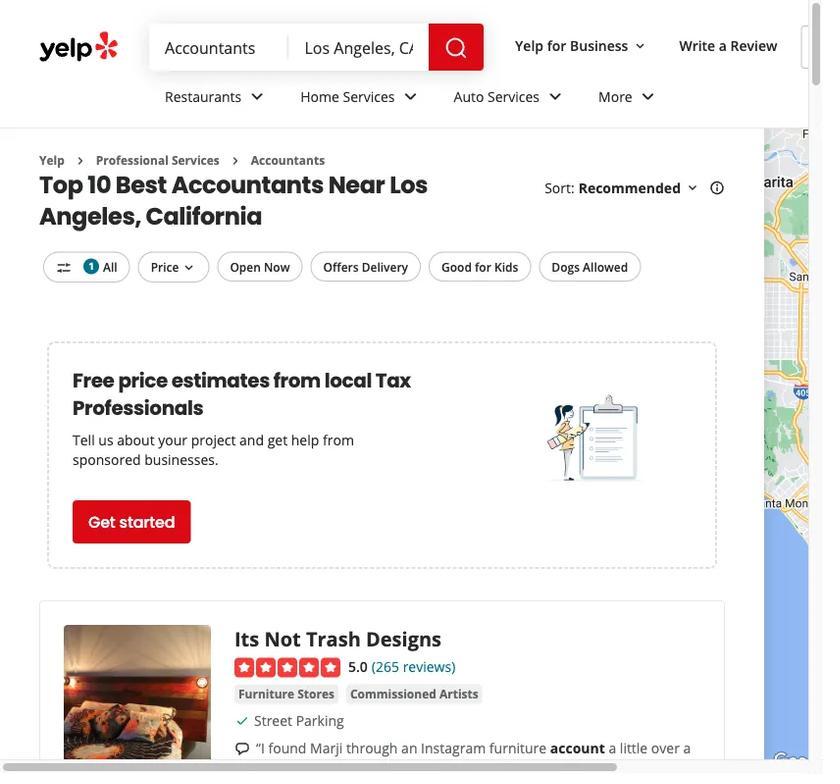 Task type: vqa. For each thing, say whether or not it's contained in the screenshot.
"16 chevron down v2" image to the middle
yes



Task type: describe. For each thing, give the bounding box(es) containing it.
found
[[268, 739, 307, 758]]

16 filter v2 image
[[56, 260, 72, 276]]

none field find
[[165, 36, 273, 58]]

16 speech v2 image
[[235, 742, 250, 757]]

24 chevron down v2 image for home services
[[399, 85, 423, 108]]

furniture
[[239, 686, 295, 703]]

street
[[254, 712, 293, 730]]

parking
[[296, 712, 344, 730]]

an
[[402, 739, 418, 758]]

dogs allowed
[[552, 259, 629, 275]]

offers
[[324, 259, 359, 275]]

top
[[39, 168, 83, 201]]

get started
[[88, 511, 175, 533]]

services for home services
[[343, 87, 395, 106]]

account
[[551, 739, 606, 758]]

furniture
[[490, 739, 547, 758]]

write
[[680, 36, 716, 55]]

24 chevron down v2 image for more
[[637, 85, 660, 108]]

its
[[235, 625, 259, 652]]

restaurants link
[[149, 71, 285, 128]]

services for auto services
[[488, 87, 540, 106]]

allowed
[[583, 259, 629, 275]]

1 horizontal spatial a
[[684, 739, 692, 758]]

(265 reviews) link
[[372, 656, 456, 677]]

angeles,
[[39, 200, 141, 233]]

chefs' toys image
[[808, 452, 824, 491]]

10
[[88, 168, 111, 201]]

services for professional services
[[172, 152, 220, 168]]

yelp link
[[39, 152, 65, 168]]

best
[[116, 168, 167, 201]]

about
[[117, 430, 155, 449]]

google image
[[770, 749, 824, 775]]

all
[[103, 259, 117, 275]]

1 vertical spatial from
[[323, 430, 354, 449]]

yelp for business
[[516, 36, 629, 55]]

professionals
[[73, 395, 203, 422]]

free price estimates from local tax professionals tell us about your project and get help from sponsored businesses.
[[73, 367, 411, 469]]

ago,
[[288, 759, 315, 775]]

california
[[146, 200, 262, 233]]

for for yelp
[[548, 36, 567, 55]]

businesses.
[[145, 450, 219, 469]]

project
[[191, 430, 236, 449]]

open now
[[230, 259, 290, 275]]

offers delivery
[[324, 259, 408, 275]]

write a review
[[680, 36, 778, 55]]

write a review link
[[672, 28, 786, 63]]

yelp for yelp for business
[[516, 36, 544, 55]]

dogs
[[552, 259, 580, 275]]

commissioned
[[350, 686, 437, 703]]

followed
[[346, 759, 401, 775]]

recommended button
[[579, 179, 701, 197]]

sort:
[[545, 179, 575, 197]]

free price estimates from local tax professionals image
[[547, 390, 646, 488]]

"i found marji through an instagram furniture account
[[256, 739, 606, 758]]

its not trash designs link
[[235, 625, 442, 652]]

professional
[[96, 152, 169, 168]]

tax
[[376, 367, 411, 395]]

trash
[[306, 625, 361, 652]]

commissioned artists button
[[347, 685, 483, 704]]

top 10 best accountants near los angeles, california
[[39, 168, 428, 233]]

commissioned artists
[[350, 686, 479, 703]]

dogs allowed button
[[539, 252, 641, 282]]

stores
[[298, 686, 335, 703]]

1 all
[[89, 259, 117, 275]]

2 horizontal spatial a
[[720, 36, 727, 55]]

accountants down home
[[251, 152, 325, 168]]

business
[[570, 36, 629, 55]]

artists
[[440, 686, 479, 703]]

business categories element
[[149, 71, 824, 128]]

and inside free price estimates from local tax professionals tell us about your project and get help from sponsored businesses.
[[240, 430, 264, 449]]

open
[[230, 259, 261, 275]]



Task type: locate. For each thing, give the bounding box(es) containing it.
16 chevron right v2 image
[[72, 153, 88, 169], [228, 153, 243, 169]]

get
[[268, 430, 288, 449]]

services right auto
[[488, 87, 540, 106]]

0 horizontal spatial and
[[240, 430, 264, 449]]

her..."
[[405, 759, 442, 775]]

16 chevron down v2 image right business
[[633, 38, 648, 54]]

1 horizontal spatial for
[[548, 36, 567, 55]]

los
[[390, 168, 428, 201]]

price
[[118, 367, 168, 395]]

5.0
[[349, 658, 368, 676]]

street parking
[[254, 712, 344, 730]]

16 chevron down v2 image for price
[[181, 260, 197, 276]]

auto
[[454, 87, 484, 106]]

marji
[[310, 739, 343, 758]]

24 chevron down v2 image for auto services
[[544, 85, 568, 108]]

None search field
[[149, 24, 488, 71]]

offers delivery button
[[311, 252, 421, 282]]

yelp up auto services link
[[516, 36, 544, 55]]

none field up restaurants
[[165, 36, 273, 58]]

kids
[[495, 259, 519, 275]]

yelp for business button
[[508, 28, 656, 63]]

24 chevron down v2 image inside restaurants link
[[246, 85, 269, 108]]

a right over
[[684, 739, 692, 758]]

a little over a year ago, and followed her..."
[[256, 739, 692, 775]]

filters group
[[39, 252, 645, 283]]

over
[[652, 739, 680, 758]]

price
[[151, 259, 179, 275]]

1 horizontal spatial 16 chevron right v2 image
[[228, 153, 243, 169]]

2 none field from the left
[[305, 36, 413, 58]]

(265
[[372, 658, 400, 676]]

0 horizontal spatial services
[[172, 152, 220, 168]]

24 chevron down v2 image for restaurants
[[246, 85, 269, 108]]

review
[[731, 36, 778, 55]]

2 vertical spatial 16 chevron down v2 image
[[181, 260, 197, 276]]

24 chevron down v2 image inside auto services link
[[544, 85, 568, 108]]

5 star rating image
[[235, 658, 341, 678]]

24 chevron down v2 image down yelp for business
[[544, 85, 568, 108]]

0 horizontal spatial 16 chevron down v2 image
[[181, 260, 197, 276]]

24 chevron down v2 image inside more link
[[637, 85, 660, 108]]

and
[[240, 430, 264, 449], [318, 759, 343, 775]]

24 chevron down v2 image left auto
[[399, 85, 423, 108]]

1 horizontal spatial from
[[323, 430, 354, 449]]

your
[[158, 430, 188, 449]]

0 horizontal spatial from
[[274, 367, 321, 395]]

1 horizontal spatial none field
[[305, 36, 413, 58]]

delivery
[[362, 259, 408, 275]]

get
[[88, 511, 115, 533]]

yelp for yelp "link"
[[39, 152, 65, 168]]

help
[[291, 430, 319, 449]]

0 vertical spatial and
[[240, 430, 264, 449]]

1 horizontal spatial 16 chevron down v2 image
[[633, 38, 648, 54]]

16 chevron right v2 image for accountants
[[228, 153, 243, 169]]

Near text field
[[305, 36, 413, 58]]

and down marji
[[318, 759, 343, 775]]

for
[[548, 36, 567, 55], [475, 259, 492, 275]]

1 horizontal spatial and
[[318, 759, 343, 775]]

furniture stores link
[[235, 685, 339, 704]]

2 24 chevron down v2 image from the left
[[637, 85, 660, 108]]

open now button
[[217, 252, 303, 282]]

1 horizontal spatial services
[[343, 87, 395, 106]]

tell
[[73, 430, 95, 449]]

year
[[256, 759, 284, 775]]

16 info v2 image
[[710, 180, 726, 196]]

5.0 link
[[349, 656, 368, 677]]

None field
[[165, 36, 273, 58], [305, 36, 413, 58]]

16 chevron down v2 image
[[633, 38, 648, 54], [685, 180, 701, 196], [181, 260, 197, 276]]

from right help
[[323, 430, 354, 449]]

for inside filters 'group'
[[475, 259, 492, 275]]

its not trash designs image
[[64, 625, 211, 773]]

not
[[265, 625, 301, 652]]

a left little
[[609, 739, 617, 758]]

16 chevron down v2 image right the price
[[181, 260, 197, 276]]

1
[[89, 260, 94, 273]]

search image
[[445, 36, 468, 60]]

24 chevron down v2 image right restaurants
[[246, 85, 269, 108]]

24 chevron down v2 image right more
[[637, 85, 660, 108]]

a right write
[[720, 36, 727, 55]]

estimates
[[172, 367, 270, 395]]

furniture stores button
[[235, 685, 339, 704]]

sponsored
[[73, 450, 141, 469]]

"i
[[256, 739, 265, 758]]

1 vertical spatial yelp
[[39, 152, 65, 168]]

us
[[98, 430, 113, 449]]

home
[[301, 87, 340, 106]]

home services
[[301, 87, 395, 106]]

1 24 chevron down v2 image from the left
[[399, 85, 423, 108]]

for left business
[[548, 36, 567, 55]]

16 chevron right v2 image for professional services
[[72, 153, 88, 169]]

services up california
[[172, 152, 220, 168]]

home services link
[[285, 71, 438, 128]]

recommended
[[579, 179, 681, 197]]

16 chevron right v2 image right yelp "link"
[[72, 153, 88, 169]]

16 chevron down v2 image left 16 info v2 icon
[[685, 180, 701, 196]]

a
[[720, 36, 727, 55], [609, 739, 617, 758], [684, 739, 692, 758]]

good for kids
[[442, 259, 519, 275]]

little
[[620, 739, 648, 758]]

for left kids
[[475, 259, 492, 275]]

near
[[329, 168, 385, 201]]

16 chevron down v2 image for yelp for business
[[633, 38, 648, 54]]

reviews)
[[403, 658, 456, 676]]

0 vertical spatial 16 chevron down v2 image
[[633, 38, 648, 54]]

free
[[73, 367, 114, 395]]

16 chevron right v2 image left accountants link
[[228, 153, 243, 169]]

1 24 chevron down v2 image from the left
[[246, 85, 269, 108]]

furniture stores
[[239, 686, 335, 703]]

local
[[325, 367, 372, 395]]

instagram
[[421, 739, 486, 758]]

1 none field from the left
[[165, 36, 273, 58]]

24 chevron down v2 image
[[246, 85, 269, 108], [544, 85, 568, 108]]

through
[[346, 739, 398, 758]]

24 chevron down v2 image inside "home services" link
[[399, 85, 423, 108]]

services
[[343, 87, 395, 106], [488, 87, 540, 106], [172, 152, 220, 168]]

16 chevron down v2 image inside the price dropdown button
[[181, 260, 197, 276]]

and inside the a little over a year ago, and followed her..."
[[318, 759, 343, 775]]

yelp inside the yelp for business button
[[516, 36, 544, 55]]

0 horizontal spatial for
[[475, 259, 492, 275]]

services right home
[[343, 87, 395, 106]]

restaurants
[[165, 87, 242, 106]]

good
[[442, 259, 472, 275]]

designs
[[366, 625, 442, 652]]

now
[[264, 259, 290, 275]]

get started button
[[73, 501, 191, 544]]

accountants link
[[251, 152, 325, 168]]

0 horizontal spatial 24 chevron down v2 image
[[399, 85, 423, 108]]

1 vertical spatial 16 chevron down v2 image
[[685, 180, 701, 196]]

0 horizontal spatial yelp
[[39, 152, 65, 168]]

1 horizontal spatial 24 chevron down v2 image
[[637, 85, 660, 108]]

0 horizontal spatial 24 chevron down v2 image
[[246, 85, 269, 108]]

none field up "home services"
[[305, 36, 413, 58]]

2 horizontal spatial 16 chevron down v2 image
[[685, 180, 701, 196]]

1 horizontal spatial 24 chevron down v2 image
[[544, 85, 568, 108]]

its not trash designs
[[235, 625, 442, 652]]

good for kids button
[[429, 252, 532, 282]]

2 horizontal spatial services
[[488, 87, 540, 106]]

0 vertical spatial from
[[274, 367, 321, 395]]

0 horizontal spatial a
[[609, 739, 617, 758]]

2 16 chevron right v2 image from the left
[[228, 153, 243, 169]]

1 horizontal spatial yelp
[[516, 36, 544, 55]]

more link
[[583, 71, 676, 128]]

0 horizontal spatial 16 chevron right v2 image
[[72, 153, 88, 169]]

16 chevron down v2 image inside the yelp for business button
[[633, 38, 648, 54]]

and left get
[[240, 430, 264, 449]]

more
[[599, 87, 633, 106]]

0 vertical spatial yelp
[[516, 36, 544, 55]]

yelp left 10
[[39, 152, 65, 168]]

map region
[[547, 4, 824, 775]]

price button
[[138, 252, 210, 283]]

24 chevron down v2 image
[[399, 85, 423, 108], [637, 85, 660, 108]]

auto services link
[[438, 71, 583, 128]]

from left local
[[274, 367, 321, 395]]

16 chevron down v2 image inside recommended dropdown button
[[685, 180, 701, 196]]

1 16 chevron right v2 image from the left
[[72, 153, 88, 169]]

16 checkmark v2 image
[[235, 714, 250, 729]]

accountants inside top 10 best accountants near los angeles, california
[[171, 168, 324, 201]]

0 vertical spatial for
[[548, 36, 567, 55]]

none field near
[[305, 36, 413, 58]]

Find text field
[[165, 36, 273, 58]]

professional services
[[96, 152, 220, 168]]

1 vertical spatial for
[[475, 259, 492, 275]]

16 chevron down v2 image for recommended
[[685, 180, 701, 196]]

commissioned artists link
[[347, 685, 483, 704]]

started
[[119, 511, 175, 533]]

accountants up open
[[171, 168, 324, 201]]

professional services link
[[96, 152, 220, 168]]

for for good
[[475, 259, 492, 275]]

2 24 chevron down v2 image from the left
[[544, 85, 568, 108]]

0 horizontal spatial none field
[[165, 36, 273, 58]]

1 vertical spatial and
[[318, 759, 343, 775]]



